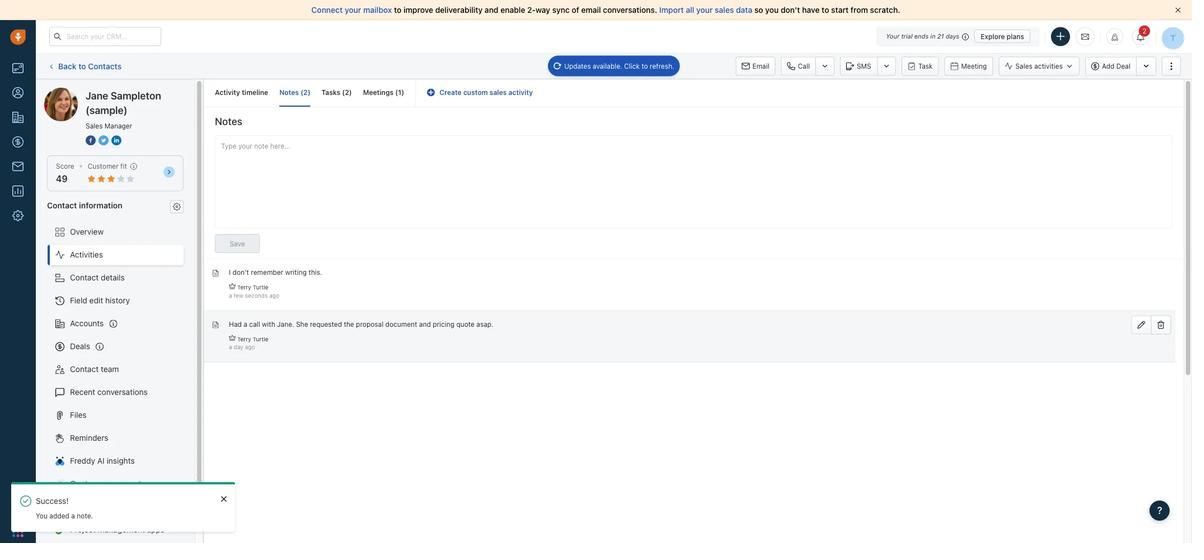 Task type: locate. For each thing, give the bounding box(es) containing it.
0 horizontal spatial your
[[345, 5, 361, 15]]

your right all
[[696, 5, 713, 15]]

sales activities button
[[999, 57, 1085, 76], [999, 57, 1080, 76]]

terry turtle for remember
[[237, 285, 268, 291]]

ago right seconds
[[269, 293, 279, 299]]

terry turtle up a few seconds ago
[[237, 285, 268, 291]]

0 horizontal spatial sales
[[490, 89, 507, 97]]

deliverability
[[435, 5, 483, 15]]

jane.
[[277, 321, 294, 328]]

1 terry turtle from the top
[[237, 285, 268, 291]]

turtle for remember
[[253, 285, 268, 291]]

2 right what's new image
[[1142, 27, 1147, 35]]

1 vertical spatial sales
[[86, 122, 103, 130]]

( left tasks
[[301, 89, 303, 97]]

overview
[[70, 228, 104, 237]]

management down insights
[[94, 480, 141, 489]]

success!
[[36, 497, 69, 506]]

freddy
[[70, 457, 95, 466]]

0 horizontal spatial and
[[419, 321, 431, 328]]

1 vertical spatial turtle
[[253, 336, 268, 343]]

2 link
[[1132, 25, 1150, 45]]

management
[[94, 480, 141, 489], [98, 526, 145, 535]]

management for quote
[[94, 480, 141, 489]]

sms
[[857, 62, 871, 70]]

seconds
[[245, 293, 268, 299]]

terry up a day ago
[[237, 336, 251, 343]]

2 ( from the left
[[342, 89, 345, 97]]

1 vertical spatial ago
[[245, 344, 255, 351]]

contact
[[47, 201, 77, 210], [70, 273, 99, 283], [70, 365, 99, 374]]

import all your sales data link
[[659, 5, 754, 15]]

back to contacts
[[58, 61, 122, 71]]

close image
[[1175, 7, 1181, 13]]

sampleton up manager
[[111, 90, 161, 102]]

0 vertical spatial contact
[[47, 201, 77, 210]]

2 left tasks
[[303, 89, 308, 97]]

task
[[918, 62, 933, 70]]

( for notes
[[301, 89, 303, 97]]

contact down 49
[[47, 201, 77, 210]]

1 turtle from the top
[[253, 285, 268, 291]]

( right tasks
[[342, 89, 345, 97]]

sales
[[1015, 62, 1032, 70], [86, 122, 103, 130]]

this.
[[309, 269, 322, 277]]

jane down back
[[67, 88, 84, 97]]

terry
[[237, 285, 251, 291], [237, 336, 251, 343]]

turtle up seconds
[[253, 285, 268, 291]]

sales left activity
[[490, 89, 507, 97]]

sales for sales activities
[[1015, 62, 1032, 70]]

3 ( from the left
[[395, 89, 398, 97]]

contact for contact team
[[70, 365, 99, 374]]

notes for notes
[[215, 115, 242, 127]]

call
[[798, 62, 810, 70]]

add deal
[[1102, 62, 1130, 70]]

apps
[[143, 480, 161, 489], [147, 526, 165, 535]]

0 horizontal spatial ago
[[245, 344, 255, 351]]

timeline
[[242, 89, 268, 97]]

1 ( from the left
[[301, 89, 303, 97]]

terry for a
[[237, 336, 251, 343]]

meetings ( 1 )
[[363, 89, 404, 97]]

1 horizontal spatial and
[[485, 5, 498, 15]]

2 terry from the top
[[237, 336, 251, 343]]

task button
[[901, 57, 939, 76]]

your left mailbox
[[345, 5, 361, 15]]

to left the start
[[822, 5, 829, 15]]

1 horizontal spatial 2
[[345, 89, 349, 97]]

1 horizontal spatial jane
[[86, 90, 108, 102]]

1 ) from the left
[[308, 89, 310, 97]]

2 horizontal spatial 2
[[1142, 27, 1147, 35]]

remember
[[251, 269, 283, 277]]

1 horizontal spatial sales
[[1015, 62, 1032, 70]]

meeting
[[961, 62, 987, 70]]

management right project
[[98, 526, 145, 535]]

call
[[249, 321, 260, 328]]

sms button
[[840, 57, 877, 76]]

3 ) from the left
[[401, 89, 404, 97]]

1 vertical spatial notes
[[215, 115, 242, 127]]

improve
[[404, 5, 433, 15]]

your
[[345, 5, 361, 15], [696, 5, 713, 15]]

a
[[229, 293, 232, 299], [244, 321, 247, 328], [229, 344, 232, 351], [71, 513, 75, 521]]

to right mailbox
[[394, 5, 401, 15]]

jane sampleton (sample) down contacts
[[67, 88, 158, 97]]

1 horizontal spatial (
[[342, 89, 345, 97]]

sales left data
[[715, 5, 734, 15]]

(sample) up 'sales manager' at the top of the page
[[86, 104, 127, 116]]

contact down activities
[[70, 273, 99, 283]]

to
[[394, 5, 401, 15], [822, 5, 829, 15], [78, 61, 86, 71], [642, 62, 648, 70]]

(sample) up manager
[[127, 88, 158, 97]]

ago right day
[[245, 344, 255, 351]]

contact details
[[70, 273, 125, 283]]

1 horizontal spatial )
[[349, 89, 352, 97]]

had a call with jane. she requested the proposal document and pricing quote asap.
[[229, 321, 493, 328]]

notes down activity
[[215, 115, 242, 127]]

0 horizontal spatial notes
[[215, 115, 242, 127]]

sales left activities
[[1015, 62, 1032, 70]]

customer
[[88, 163, 119, 170]]

1 vertical spatial don't
[[233, 269, 249, 277]]

and left pricing
[[419, 321, 431, 328]]

1 vertical spatial apps
[[147, 526, 165, 535]]

sales up 'facebook circled' icon
[[86, 122, 103, 130]]

0 vertical spatial sales
[[1015, 62, 1032, 70]]

create custom sales activity link
[[427, 89, 533, 97]]

meetings
[[363, 89, 394, 97]]

information
[[79, 201, 122, 210]]

0 horizontal spatial 2
[[303, 89, 308, 97]]

history
[[105, 296, 130, 306]]

notes
[[279, 89, 299, 97], [215, 115, 242, 127]]

notes ( 2 )
[[279, 89, 310, 97]]

team
[[101, 365, 119, 374]]

1 terry from the top
[[237, 285, 251, 291]]

0 vertical spatial terry
[[237, 285, 251, 291]]

add deal button
[[1085, 57, 1136, 76]]

terry turtle up a day ago
[[237, 336, 268, 343]]

Search your CRM... text field
[[49, 27, 161, 46]]

0 horizontal spatial don't
[[233, 269, 249, 277]]

1 vertical spatial management
[[98, 526, 145, 535]]

2 vertical spatial contact
[[70, 365, 99, 374]]

jane inside jane sampleton (sample)
[[86, 90, 108, 102]]

0 vertical spatial don't
[[781, 5, 800, 15]]

0 vertical spatial ago
[[269, 293, 279, 299]]

2 turtle from the top
[[253, 336, 268, 343]]

reminders
[[70, 434, 108, 443]]

0 vertical spatial terry turtle
[[237, 285, 268, 291]]

1 vertical spatial terry
[[237, 336, 251, 343]]

0 vertical spatial notes
[[279, 89, 299, 97]]

email button
[[736, 57, 776, 76]]

call button
[[781, 57, 815, 76]]

2 horizontal spatial )
[[401, 89, 404, 97]]

2 right tasks
[[345, 89, 349, 97]]

0 horizontal spatial )
[[308, 89, 310, 97]]

) left tasks
[[308, 89, 310, 97]]

0 vertical spatial management
[[94, 480, 141, 489]]

1 vertical spatial and
[[419, 321, 431, 328]]

contact for contact information
[[47, 201, 77, 210]]

don't right "i" at the left of page
[[233, 269, 249, 277]]

jane
[[67, 88, 84, 97], [86, 90, 108, 102]]

and left enable
[[485, 5, 498, 15]]

you added a note.
[[36, 513, 93, 521]]

1 vertical spatial contact
[[70, 273, 99, 283]]

0 vertical spatial apps
[[143, 480, 161, 489]]

freddy ai insights
[[70, 457, 135, 466]]

0 horizontal spatial jane
[[67, 88, 84, 97]]

management for project
[[98, 526, 145, 535]]

don't right you
[[781, 5, 800, 15]]

2 your from the left
[[696, 5, 713, 15]]

a left few
[[229, 293, 232, 299]]

2 terry turtle from the top
[[237, 336, 268, 343]]

notes right timeline
[[279, 89, 299, 97]]

scratch.
[[870, 5, 900, 15]]

activities
[[70, 250, 103, 260]]

deals
[[70, 342, 90, 351]]

turtle for call
[[253, 336, 268, 343]]

turtle down call
[[253, 336, 268, 343]]

ago
[[269, 293, 279, 299], [245, 344, 255, 351]]

sales for sales manager
[[86, 122, 103, 130]]

conversations
[[97, 388, 148, 397]]

jane down back to contacts
[[86, 90, 108, 102]]

2 ) from the left
[[349, 89, 352, 97]]

0 vertical spatial and
[[485, 5, 498, 15]]

send email image
[[1081, 32, 1089, 41]]

back to contacts link
[[47, 58, 122, 75]]

what's new image
[[1111, 33, 1119, 41]]

0 vertical spatial sales
[[715, 5, 734, 15]]

contact for contact details
[[70, 273, 99, 283]]

) for meetings ( 1 )
[[401, 89, 404, 97]]

) right tasks
[[349, 89, 352, 97]]

accounts
[[70, 319, 104, 329]]

1 horizontal spatial your
[[696, 5, 713, 15]]

0 horizontal spatial sales
[[86, 122, 103, 130]]

) right meetings
[[401, 89, 404, 97]]

terry turtle
[[237, 285, 268, 291], [237, 336, 268, 343]]

so
[[754, 5, 763, 15]]

quote
[[456, 321, 475, 328]]

apps for project management apps
[[147, 526, 165, 535]]

days
[[946, 33, 959, 40]]

email
[[581, 5, 601, 15]]

0 horizontal spatial (
[[301, 89, 303, 97]]

score
[[56, 163, 74, 170]]

project management apps
[[70, 526, 165, 535]]

2
[[1142, 27, 1147, 35], [303, 89, 308, 97], [345, 89, 349, 97]]

explore plans link
[[974, 30, 1030, 43]]

2 horizontal spatial (
[[395, 89, 398, 97]]

contact up recent
[[70, 365, 99, 374]]

1 horizontal spatial ago
[[269, 293, 279, 299]]

1 vertical spatial terry turtle
[[237, 336, 268, 343]]

0 vertical spatial turtle
[[253, 285, 268, 291]]

( right meetings
[[395, 89, 398, 97]]

your trial ends in 21 days
[[886, 33, 959, 40]]

1 horizontal spatial notes
[[279, 89, 299, 97]]

terry up few
[[237, 285, 251, 291]]



Task type: describe. For each thing, give the bounding box(es) containing it.
2 for tasks ( 2 )
[[345, 89, 349, 97]]

available.
[[593, 62, 622, 70]]

create
[[440, 89, 462, 97]]

1 vertical spatial (sample)
[[86, 104, 127, 116]]

start
[[831, 5, 849, 15]]

have
[[802, 5, 820, 15]]

1 your from the left
[[345, 5, 361, 15]]

) for notes ( 2 )
[[308, 89, 310, 97]]

tasks
[[322, 89, 340, 97]]

connect
[[311, 5, 343, 15]]

activity timeline
[[215, 89, 268, 97]]

activity
[[215, 89, 240, 97]]

1 horizontal spatial sales
[[715, 5, 734, 15]]

0 vertical spatial (sample)
[[127, 88, 158, 97]]

writing
[[285, 269, 307, 277]]

mailbox
[[363, 5, 392, 15]]

a left 'note.'
[[71, 513, 75, 521]]

quote management apps
[[70, 480, 161, 489]]

quote
[[70, 480, 92, 489]]

recent
[[70, 388, 95, 397]]

connect your mailbox to improve deliverability and enable 2-way sync of email conversations. import all your sales data so you don't have to start from scratch.
[[311, 5, 900, 15]]

2 for notes ( 2 )
[[303, 89, 308, 97]]

refresh.
[[650, 62, 674, 70]]

49 button
[[56, 174, 68, 184]]

all
[[686, 5, 694, 15]]

( for tasks
[[342, 89, 345, 97]]

note.
[[77, 513, 93, 521]]

freshworks switcher image
[[12, 527, 24, 538]]

sales activities
[[1015, 62, 1063, 70]]

a left call
[[244, 321, 247, 328]]

from
[[851, 5, 868, 15]]

updates available. click to refresh. link
[[548, 56, 680, 76]]

email
[[752, 62, 769, 70]]

edit
[[89, 296, 103, 306]]

linkedin circled image
[[111, 134, 121, 146]]

enable
[[500, 5, 525, 15]]

explore plans
[[981, 32, 1024, 40]]

contacts
[[88, 61, 122, 71]]

sampleton inside jane sampleton (sample)
[[111, 90, 161, 102]]

asap.
[[476, 321, 493, 328]]

jane sampleton (sample) up manager
[[86, 90, 161, 116]]

conversations.
[[603, 5, 657, 15]]

create custom sales activity
[[440, 89, 533, 97]]

deal
[[1116, 62, 1130, 70]]

a few seconds ago
[[229, 293, 279, 299]]

close image
[[221, 496, 227, 503]]

recent conversations
[[70, 388, 148, 397]]

requested
[[310, 321, 342, 328]]

2-
[[527, 5, 536, 15]]

apps for quote management apps
[[143, 480, 161, 489]]

to right back
[[78, 61, 86, 71]]

activities
[[1034, 62, 1063, 70]]

custom
[[463, 89, 488, 97]]

sync
[[552, 5, 570, 15]]

trial
[[901, 33, 913, 40]]

notes for notes ( 2 )
[[279, 89, 299, 97]]

activity
[[508, 89, 533, 97]]

files
[[70, 411, 87, 420]]

contact information
[[47, 201, 122, 210]]

a day ago
[[229, 344, 255, 351]]

phone image
[[12, 501, 24, 513]]

sampleton down contacts
[[86, 88, 125, 97]]

few
[[234, 293, 243, 299]]

i don't remember writing this.
[[229, 269, 322, 277]]

tasks ( 2 )
[[322, 89, 352, 97]]

mng settings image
[[173, 203, 181, 211]]

facebook circled image
[[86, 134, 96, 146]]

updates
[[564, 62, 591, 70]]

click
[[624, 62, 640, 70]]

fit
[[120, 163, 127, 170]]

manager
[[105, 122, 132, 130]]

sales manager
[[86, 122, 132, 130]]

in
[[930, 33, 936, 40]]

field
[[70, 296, 87, 306]]

project
[[70, 526, 96, 535]]

i
[[229, 269, 231, 277]]

contact team
[[70, 365, 119, 374]]

terry for don't
[[237, 285, 251, 291]]

the
[[344, 321, 354, 328]]

customer fit
[[88, 163, 127, 170]]

to right the click
[[642, 62, 648, 70]]

twitter circled image
[[98, 134, 109, 146]]

meeting button
[[944, 57, 993, 76]]

ends
[[914, 33, 929, 40]]

49
[[56, 174, 68, 184]]

1 vertical spatial sales
[[490, 89, 507, 97]]

) for tasks ( 2 )
[[349, 89, 352, 97]]

details
[[101, 273, 125, 283]]

insights
[[107, 457, 135, 466]]

call link
[[781, 57, 815, 76]]

way
[[536, 5, 550, 15]]

added
[[49, 513, 69, 521]]

terry turtle for call
[[237, 336, 268, 343]]

21
[[937, 33, 944, 40]]

phone element
[[7, 496, 29, 518]]

( for meetings
[[395, 89, 398, 97]]

field edit history
[[70, 296, 130, 306]]

add
[[1102, 62, 1114, 70]]

import
[[659, 5, 684, 15]]

she
[[296, 321, 308, 328]]

pricing
[[433, 321, 454, 328]]

had
[[229, 321, 242, 328]]

1 horizontal spatial don't
[[781, 5, 800, 15]]

you
[[36, 513, 48, 521]]

with
[[262, 321, 275, 328]]

a left day
[[229, 344, 232, 351]]



Task type: vqa. For each thing, say whether or not it's contained in the screenshot.
Title
no



